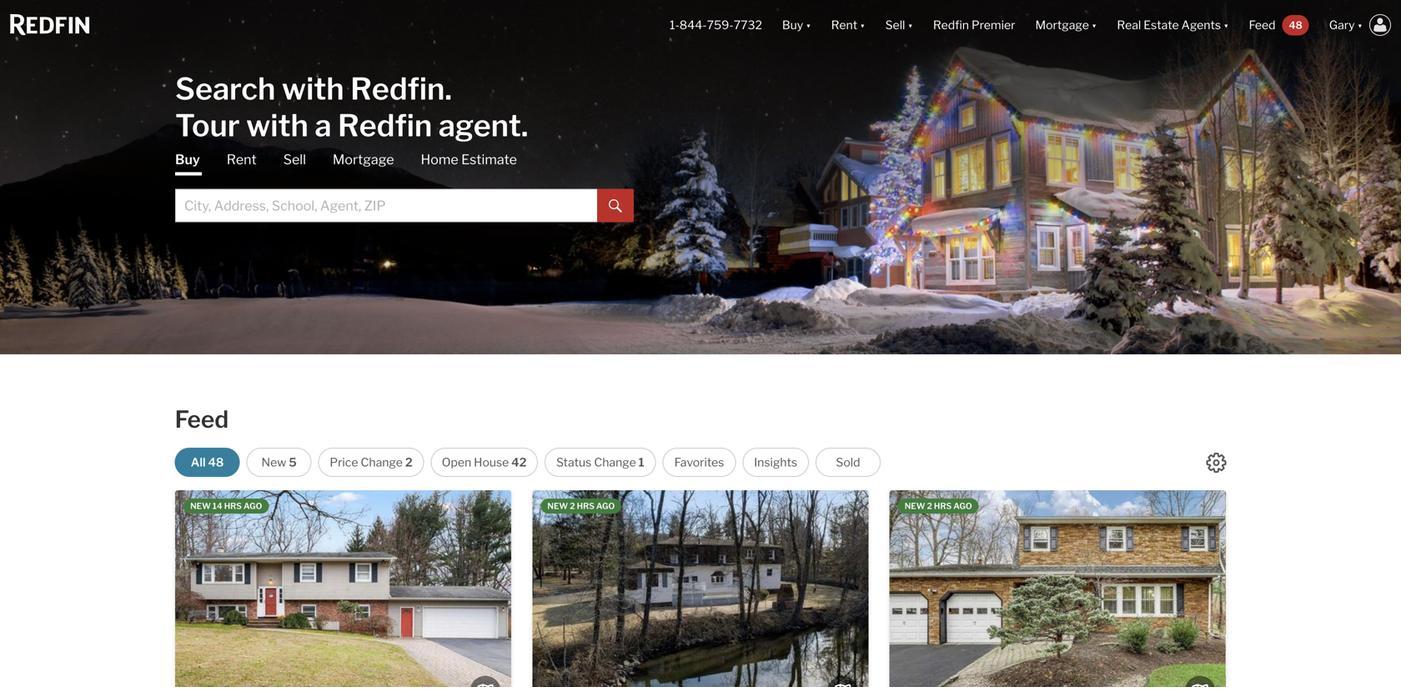 Task type: locate. For each thing, give the bounding box(es) containing it.
search
[[175, 70, 276, 107]]

ago for 1st the photo of 6 ayr ct, airmont, ny 10901
[[954, 501, 972, 511]]

0 vertical spatial mortgage
[[1036, 18, 1089, 32]]

▾ right rent ▾
[[908, 18, 913, 32]]

sell for sell ▾
[[886, 18, 906, 32]]

mortgage for mortgage ▾
[[1036, 18, 1089, 32]]

1 horizontal spatial mortgage
[[1036, 18, 1089, 32]]

2
[[405, 456, 413, 470], [570, 501, 575, 511], [927, 501, 933, 511]]

tour
[[175, 107, 240, 144]]

1 ▾ from the left
[[806, 18, 811, 32]]

7732
[[734, 18, 762, 32]]

▾ left real
[[1092, 18, 1097, 32]]

1 horizontal spatial rent
[[832, 18, 858, 32]]

1 horizontal spatial 48
[[1289, 19, 1303, 31]]

photo of 21 annette ln, airmont, ny 10901 image
[[175, 491, 512, 687], [511, 491, 848, 687]]

5
[[289, 456, 297, 470]]

mortgage
[[1036, 18, 1089, 32], [333, 151, 394, 168]]

tab list
[[175, 151, 634, 222]]

price
[[330, 456, 358, 470]]

buy link
[[175, 151, 200, 176]]

1 change from the left
[[361, 456, 403, 470]]

48 inside all radio
[[208, 456, 224, 470]]

1 horizontal spatial buy
[[782, 18, 804, 32]]

48 right all
[[208, 456, 224, 470]]

2 change from the left
[[594, 456, 636, 470]]

▾ left rent ▾
[[806, 18, 811, 32]]

0 vertical spatial redfin
[[933, 18, 969, 32]]

1 vertical spatial mortgage
[[333, 151, 394, 168]]

ago
[[244, 501, 262, 511], [596, 501, 615, 511], [954, 501, 972, 511]]

photo of 111 montebello rd, suffern, ny 10901 image
[[533, 491, 869, 687], [869, 491, 1205, 687]]

0 vertical spatial sell
[[886, 18, 906, 32]]

1 ago from the left
[[244, 501, 262, 511]]

1 horizontal spatial sell
[[886, 18, 906, 32]]

buy ▾
[[782, 18, 811, 32]]

redfin.
[[351, 70, 452, 107]]

buy down 'tour'
[[175, 151, 200, 168]]

▾ right the agents
[[1224, 18, 1229, 32]]

1 vertical spatial sell
[[283, 151, 306, 168]]

▾ right gary
[[1358, 18, 1363, 32]]

1 vertical spatial rent
[[227, 151, 257, 168]]

change right price
[[361, 456, 403, 470]]

Sold radio
[[816, 448, 881, 477]]

buy for buy ▾
[[782, 18, 804, 32]]

3 ago from the left
[[954, 501, 972, 511]]

1 horizontal spatial new
[[548, 501, 568, 511]]

2 ▾ from the left
[[860, 18, 866, 32]]

estate
[[1144, 18, 1179, 32]]

▾ for sell ▾
[[908, 18, 913, 32]]

1 horizontal spatial feed
[[1249, 18, 1276, 32]]

1 horizontal spatial change
[[594, 456, 636, 470]]

2 horizontal spatial new
[[905, 501, 926, 511]]

redfin premier
[[933, 18, 1016, 32]]

mortgage up city, address, school, agent, zip search field
[[333, 151, 394, 168]]

0 vertical spatial buy
[[782, 18, 804, 32]]

0 vertical spatial 48
[[1289, 19, 1303, 31]]

rent inside tab list
[[227, 151, 257, 168]]

feed right the agents
[[1249, 18, 1276, 32]]

1
[[639, 456, 645, 470]]

rent
[[832, 18, 858, 32], [227, 151, 257, 168]]

mortgage inside dropdown button
[[1036, 18, 1089, 32]]

change inside "option"
[[594, 456, 636, 470]]

Open House radio
[[431, 448, 538, 477]]

home
[[421, 151, 459, 168]]

1-
[[670, 18, 680, 32]]

6 ▾ from the left
[[1358, 18, 1363, 32]]

redfin
[[933, 18, 969, 32], [338, 107, 432, 144]]

sell ▾ button
[[876, 0, 923, 50]]

0 horizontal spatial hrs
[[224, 501, 242, 511]]

1 horizontal spatial new 2 hrs ago
[[905, 501, 972, 511]]

0 horizontal spatial buy
[[175, 151, 200, 168]]

2 ago from the left
[[596, 501, 615, 511]]

0 horizontal spatial ago
[[244, 501, 262, 511]]

buy
[[782, 18, 804, 32], [175, 151, 200, 168]]

all 48
[[191, 456, 224, 470]]

new
[[190, 501, 211, 511], [548, 501, 568, 511], [905, 501, 926, 511]]

sell inside tab list
[[283, 151, 306, 168]]

real estate agents ▾ button
[[1107, 0, 1239, 50]]

3 ▾ from the left
[[908, 18, 913, 32]]

sell ▾
[[886, 18, 913, 32]]

0 vertical spatial feed
[[1249, 18, 1276, 32]]

change left 1
[[594, 456, 636, 470]]

rent down 'tour'
[[227, 151, 257, 168]]

1 horizontal spatial ago
[[596, 501, 615, 511]]

1 horizontal spatial hrs
[[577, 501, 595, 511]]

buy inside buy ▾ dropdown button
[[782, 18, 804, 32]]

48 left gary
[[1289, 19, 1303, 31]]

0 horizontal spatial redfin
[[338, 107, 432, 144]]

sell
[[886, 18, 906, 32], [283, 151, 306, 168]]

buy inside tab list
[[175, 151, 200, 168]]

0 horizontal spatial 2
[[405, 456, 413, 470]]

1 vertical spatial buy
[[175, 151, 200, 168]]

rent right buy ▾
[[832, 18, 858, 32]]

rent ▾
[[832, 18, 866, 32]]

2 for 1st the photo of 6 ayr ct, airmont, ny 10901
[[927, 501, 933, 511]]

Status Change radio
[[545, 448, 656, 477]]

ago for 2nd photo of 111 montebello rd, suffern, ny 10901 from right
[[596, 501, 615, 511]]

sell right rent ▾
[[886, 18, 906, 32]]

0 horizontal spatial rent
[[227, 151, 257, 168]]

3 hrs from the left
[[934, 501, 952, 511]]

photo of 6 ayr ct, airmont, ny 10901 image
[[890, 491, 1226, 687], [1226, 491, 1402, 687]]

0 horizontal spatial change
[[361, 456, 403, 470]]

1 horizontal spatial redfin
[[933, 18, 969, 32]]

price change 2
[[330, 456, 413, 470]]

redfin inside button
[[933, 18, 969, 32]]

change inside radio
[[361, 456, 403, 470]]

2 photo of 111 montebello rd, suffern, ny 10901 image from the left
[[869, 491, 1205, 687]]

New radio
[[247, 448, 312, 477]]

mortgage inside tab list
[[333, 151, 394, 168]]

mortgage ▾ button
[[1036, 0, 1097, 50]]

2 horizontal spatial 2
[[927, 501, 933, 511]]

feed
[[1249, 18, 1276, 32], [175, 405, 229, 434]]

▾
[[806, 18, 811, 32], [860, 18, 866, 32], [908, 18, 913, 32], [1092, 18, 1097, 32], [1224, 18, 1229, 32], [1358, 18, 1363, 32]]

0 horizontal spatial new
[[190, 501, 211, 511]]

favorites
[[675, 456, 724, 470]]

sell right rent link in the top left of the page
[[283, 151, 306, 168]]

mortgage ▾ button
[[1026, 0, 1107, 50]]

change
[[361, 456, 403, 470], [594, 456, 636, 470]]

1 vertical spatial 48
[[208, 456, 224, 470]]

new 2 hrs ago
[[548, 501, 615, 511], [905, 501, 972, 511]]

48
[[1289, 19, 1303, 31], [208, 456, 224, 470]]

1 vertical spatial redfin
[[338, 107, 432, 144]]

4 ▾ from the left
[[1092, 18, 1097, 32]]

▾ left sell ▾
[[860, 18, 866, 32]]

buy right "7732"
[[782, 18, 804, 32]]

hrs
[[224, 501, 242, 511], [577, 501, 595, 511], [934, 501, 952, 511]]

2 new 2 hrs ago from the left
[[905, 501, 972, 511]]

0 horizontal spatial new 2 hrs ago
[[548, 501, 615, 511]]

rent link
[[227, 151, 257, 169]]

redfin up mortgage link
[[338, 107, 432, 144]]

tab list containing buy
[[175, 151, 634, 222]]

0 horizontal spatial 48
[[208, 456, 224, 470]]

759-
[[707, 18, 734, 32]]

feed up all
[[175, 405, 229, 434]]

option group
[[175, 448, 881, 477]]

sell ▾ button
[[886, 0, 913, 50]]

2 hrs from the left
[[577, 501, 595, 511]]

with
[[282, 70, 344, 107], [246, 107, 309, 144]]

2 horizontal spatial hrs
[[934, 501, 952, 511]]

rent inside rent ▾ dropdown button
[[832, 18, 858, 32]]

0 vertical spatial rent
[[832, 18, 858, 32]]

2 new from the left
[[548, 501, 568, 511]]

▾ for buy ▾
[[806, 18, 811, 32]]

sell for sell
[[283, 151, 306, 168]]

redfin left premier
[[933, 18, 969, 32]]

rent ▾ button
[[832, 0, 866, 50]]

home estimate
[[421, 151, 517, 168]]

new 5
[[262, 456, 297, 470]]

1 horizontal spatial 2
[[570, 501, 575, 511]]

2 horizontal spatial ago
[[954, 501, 972, 511]]

real estate agents ▾ link
[[1117, 0, 1229, 50]]

0 horizontal spatial sell
[[283, 151, 306, 168]]

0 horizontal spatial mortgage
[[333, 151, 394, 168]]

sell inside dropdown button
[[886, 18, 906, 32]]

open house 42
[[442, 456, 527, 470]]

0 horizontal spatial feed
[[175, 405, 229, 434]]

mortgage left real
[[1036, 18, 1089, 32]]

buy ▾ button
[[772, 0, 821, 50]]



Task type: vqa. For each thing, say whether or not it's contained in the screenshot.
right YOU
no



Task type: describe. For each thing, give the bounding box(es) containing it.
▾ for gary ▾
[[1358, 18, 1363, 32]]

change for 2
[[361, 456, 403, 470]]

42
[[512, 456, 527, 470]]

▾ for rent ▾
[[860, 18, 866, 32]]

Price Change radio
[[318, 448, 424, 477]]

all
[[191, 456, 206, 470]]

1 photo of 21 annette ln, airmont, ny 10901 image from the left
[[175, 491, 512, 687]]

submit search image
[[609, 200, 622, 213]]

open
[[442, 456, 472, 470]]

estimate
[[461, 151, 517, 168]]

agents
[[1182, 18, 1221, 32]]

1 photo of 6 ayr ct, airmont, ny 10901 image from the left
[[890, 491, 1226, 687]]

buy for buy
[[175, 151, 200, 168]]

change for 1
[[594, 456, 636, 470]]

rent for rent ▾
[[832, 18, 858, 32]]

mortgage ▾
[[1036, 18, 1097, 32]]

14
[[213, 501, 222, 511]]

844-
[[680, 18, 707, 32]]

sold
[[836, 456, 861, 470]]

insights
[[754, 456, 798, 470]]

ago for 2nd photo of 21 annette ln, airmont, ny 10901 from right
[[244, 501, 262, 511]]

▾ for mortgage ▾
[[1092, 18, 1097, 32]]

5 ▾ from the left
[[1224, 18, 1229, 32]]

search with redfin. tour with a redfin agent.
[[175, 70, 529, 144]]

home estimate link
[[421, 151, 517, 169]]

premier
[[972, 18, 1016, 32]]

new
[[262, 456, 286, 470]]

1-844-759-7732 link
[[670, 18, 762, 32]]

City, Address, School, Agent, ZIP search field
[[175, 189, 597, 222]]

sell link
[[283, 151, 306, 169]]

2 for 2nd photo of 111 montebello rd, suffern, ny 10901 from right
[[570, 501, 575, 511]]

2 photo of 6 ayr ct, airmont, ny 10901 image from the left
[[1226, 491, 1402, 687]]

agent.
[[439, 107, 529, 144]]

1 photo of 111 montebello rd, suffern, ny 10901 image from the left
[[533, 491, 869, 687]]

mortgage for mortgage
[[333, 151, 394, 168]]

2 photo of 21 annette ln, airmont, ny 10901 image from the left
[[511, 491, 848, 687]]

redfin inside search with redfin. tour with a redfin agent.
[[338, 107, 432, 144]]

real
[[1117, 18, 1142, 32]]

2 inside price change radio
[[405, 456, 413, 470]]

Favorites radio
[[663, 448, 736, 477]]

rent ▾ button
[[821, 0, 876, 50]]

1-844-759-7732
[[670, 18, 762, 32]]

buy ▾ button
[[782, 0, 811, 50]]

1 hrs from the left
[[224, 501, 242, 511]]

rent for rent
[[227, 151, 257, 168]]

status change 1
[[556, 456, 645, 470]]

1 vertical spatial feed
[[175, 405, 229, 434]]

mortgage link
[[333, 151, 394, 169]]

gary
[[1330, 18, 1355, 32]]

status
[[556, 456, 592, 470]]

3 new from the left
[[905, 501, 926, 511]]

redfin premier button
[[923, 0, 1026, 50]]

option group containing all
[[175, 448, 881, 477]]

1 new 2 hrs ago from the left
[[548, 501, 615, 511]]

house
[[474, 456, 509, 470]]

All radio
[[175, 448, 240, 477]]

a
[[315, 107, 332, 144]]

Insights radio
[[743, 448, 809, 477]]

new 14 hrs ago
[[190, 501, 262, 511]]

gary ▾
[[1330, 18, 1363, 32]]

1 new from the left
[[190, 501, 211, 511]]

real estate agents ▾
[[1117, 18, 1229, 32]]



